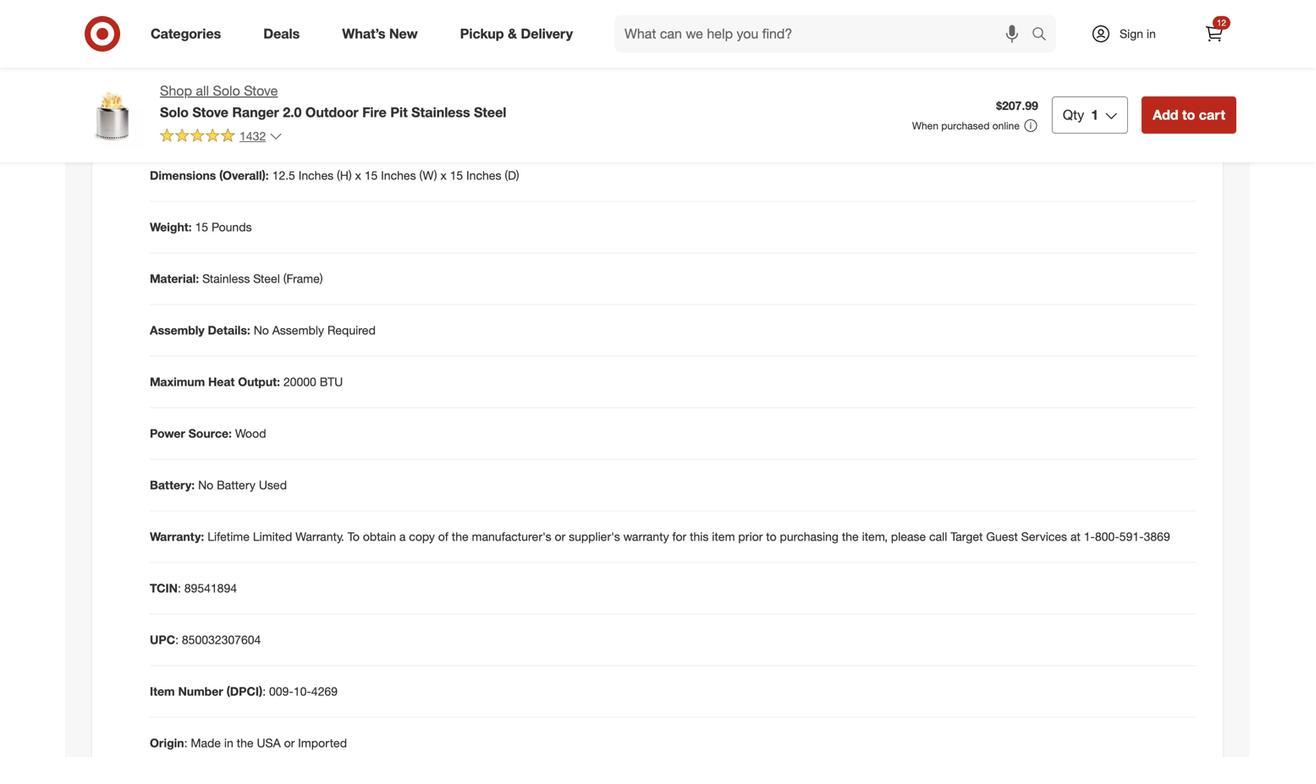 Task type: vqa. For each thing, say whether or not it's contained in the screenshot.
guest
yes



Task type: describe. For each thing, give the bounding box(es) containing it.
1 x from the left
[[355, 168, 361, 183]]

(dpci)
[[227, 684, 263, 699]]

4269
[[311, 684, 338, 699]]

call
[[929, 529, 947, 544]]

in inside "sign in" "link"
[[1147, 26, 1156, 41]]

89541894
[[184, 581, 237, 596]]

pickup
[[460, 25, 504, 42]]

btu
[[320, 375, 343, 389]]

1 assembly from the left
[[150, 323, 205, 338]]

copy
[[409, 529, 435, 544]]

assembly details: no assembly required
[[150, 323, 376, 338]]

power source: wood
[[150, 426, 266, 441]]

purchased
[[942, 119, 990, 132]]

categories
[[151, 25, 221, 42]]

1 horizontal spatial stove
[[244, 83, 278, 99]]

shop
[[160, 83, 192, 99]]

pounds
[[212, 220, 252, 234]]

supplier's
[[569, 529, 620, 544]]

search
[[1024, 27, 1065, 44]]

1 horizontal spatial to
[[766, 529, 777, 544]]

material:
[[150, 271, 199, 286]]

maximum
[[150, 375, 205, 389]]

1 horizontal spatial the
[[452, 529, 469, 544]]

12
[[1217, 17, 1227, 28]]

image of solo stove ranger 2.0 outdoor fire pit stainless steel image
[[79, 81, 146, 149]]

1 inches from the left
[[299, 168, 334, 183]]

free
[[167, 28, 190, 43]]

heat
[[208, 375, 235, 389]]

please
[[891, 529, 926, 544]]

2 horizontal spatial 15
[[450, 168, 463, 183]]

to for easy
[[195, 52, 206, 67]]

(frame)
[[283, 271, 323, 286]]

source:
[[189, 426, 232, 441]]

: left 009-
[[263, 684, 266, 699]]

limited
[[253, 529, 292, 544]]

1 vertical spatial no
[[198, 478, 213, 493]]

deals
[[263, 25, 300, 42]]

591-
[[1120, 529, 1144, 544]]

add
[[1153, 107, 1179, 123]]

output:
[[238, 375, 280, 389]]

power
[[150, 426, 185, 441]]

2 horizontal spatial the
[[842, 529, 859, 544]]

1 vertical spatial or
[[284, 736, 295, 751]]

for
[[673, 529, 687, 544]]

1 vertical spatial solo
[[160, 104, 189, 120]]

purchasing
[[780, 529, 839, 544]]

item number (dpci) : 009-10-4269
[[150, 684, 338, 699]]

1
[[1091, 107, 1099, 123]]

(w)
[[419, 168, 437, 183]]

new
[[389, 25, 418, 42]]

cart
[[1199, 107, 1226, 123]]

$207.99
[[996, 98, 1039, 113]]

tcin
[[150, 581, 178, 596]]

1 vertical spatial stove
[[192, 104, 228, 120]]

material: stainless steel (frame)
[[150, 271, 323, 286]]

carry
[[194, 28, 221, 43]]

guest
[[986, 529, 1018, 544]]

steel inside the shop all solo stove solo stove ranger 2.0 outdoor fire pit stainless steel
[[474, 104, 507, 120]]

usa
[[257, 736, 281, 751]]

ranger
[[232, 104, 279, 120]]

(h)
[[337, 168, 352, 183]]

origin
[[150, 736, 184, 751]]

dimensions
[[150, 168, 216, 183]]

this
[[690, 529, 709, 544]]

sign
[[1120, 26, 1144, 41]]

to for add
[[1182, 107, 1195, 123]]

shop all solo stove solo stove ranger 2.0 outdoor fire pit stainless steel
[[160, 83, 507, 120]]

deals link
[[249, 15, 321, 52]]

: for 850032307604
[[175, 633, 179, 647]]

use
[[209, 52, 228, 67]]

pit
[[390, 104, 408, 120]]

delivery
[[521, 25, 573, 42]]

specifications button
[[106, 106, 1210, 160]]

warranty: lifetime limited warranty. to obtain a copy of the manufacturer's or supplier's warranty for this item prior to purchasing the item, please call target guest services at 1-800-591-3869
[[150, 529, 1170, 544]]

2.0
[[283, 104, 302, 120]]

sign in
[[1120, 26, 1156, 41]]

weight: 15 pounds
[[150, 220, 252, 234]]

0 horizontal spatial steel
[[253, 271, 280, 286]]

2 inches from the left
[[381, 168, 416, 183]]

search button
[[1024, 15, 1065, 56]]

when purchased online
[[912, 119, 1020, 132]]

stainless inside the shop all solo stove solo stove ranger 2.0 outdoor fire pit stainless steel
[[412, 104, 470, 120]]

what's new
[[342, 25, 418, 42]]

of
[[438, 529, 449, 544]]

12.5
[[272, 168, 295, 183]]

easy to use
[[167, 52, 228, 67]]

tcin : 89541894
[[150, 581, 237, 596]]

at
[[1071, 529, 1081, 544]]

manufacturer's
[[472, 529, 552, 544]]

009-
[[269, 684, 294, 699]]

1 horizontal spatial solo
[[213, 83, 240, 99]]

free carry case included
[[167, 28, 298, 43]]

dimensions (overall): 12.5 inches (h) x 15 inches (w) x 15 inches (d)
[[150, 168, 519, 183]]

a
[[399, 529, 406, 544]]

warranty.
[[296, 529, 344, 544]]

10-
[[294, 684, 311, 699]]



Task type: locate. For each thing, give the bounding box(es) containing it.
0 horizontal spatial x
[[355, 168, 361, 183]]

1 horizontal spatial 15
[[365, 168, 378, 183]]

2 vertical spatial to
[[766, 529, 777, 544]]

add to cart
[[1153, 107, 1226, 123]]

battery
[[217, 478, 256, 493]]

1 horizontal spatial steel
[[474, 104, 507, 120]]

15 right (w)
[[450, 168, 463, 183]]

1 vertical spatial steel
[[253, 271, 280, 286]]

inches
[[299, 168, 334, 183], [381, 168, 416, 183], [466, 168, 501, 183]]

wood
[[235, 426, 266, 441]]

0 horizontal spatial stainless
[[202, 271, 250, 286]]

warranty
[[624, 529, 669, 544]]

stove up the specifications
[[192, 104, 228, 120]]

what's new link
[[328, 15, 439, 52]]

0 horizontal spatial the
[[237, 736, 254, 751]]

details:
[[208, 323, 250, 338]]

battery: no battery used
[[150, 478, 287, 493]]

in right sign
[[1147, 26, 1156, 41]]

0 vertical spatial solo
[[213, 83, 240, 99]]

1 horizontal spatial x
[[441, 168, 447, 183]]

to left the use in the left of the page
[[195, 52, 206, 67]]

3 inches from the left
[[466, 168, 501, 183]]

item,
[[862, 529, 888, 544]]

850032307604
[[182, 633, 261, 647]]

no
[[254, 323, 269, 338], [198, 478, 213, 493]]

1432
[[240, 129, 266, 143]]

0 horizontal spatial or
[[284, 736, 295, 751]]

0 horizontal spatial to
[[195, 52, 206, 67]]

warranty:
[[150, 529, 204, 544]]

number
[[178, 684, 223, 699]]

imported
[[298, 736, 347, 751]]

15 right (h)
[[365, 168, 378, 183]]

pickup & delivery link
[[446, 15, 594, 52]]

steel left (frame)
[[253, 271, 280, 286]]

0 vertical spatial no
[[254, 323, 269, 338]]

1 horizontal spatial inches
[[381, 168, 416, 183]]

0 horizontal spatial in
[[224, 736, 233, 751]]

: for made
[[184, 736, 187, 751]]

1 horizontal spatial or
[[555, 529, 566, 544]]

: left made on the left of page
[[184, 736, 187, 751]]

online
[[993, 119, 1020, 132]]

prior
[[738, 529, 763, 544]]

or right usa
[[284, 736, 295, 751]]

solo down shop
[[160, 104, 189, 120]]

stove up ranger
[[244, 83, 278, 99]]

specifications
[[150, 123, 258, 143]]

: for 89541894
[[178, 581, 181, 596]]

0 horizontal spatial stove
[[192, 104, 228, 120]]

0 horizontal spatial 15
[[195, 220, 208, 234]]

2 horizontal spatial to
[[1182, 107, 1195, 123]]

0 horizontal spatial no
[[198, 478, 213, 493]]

: left 89541894
[[178, 581, 181, 596]]

included
[[252, 28, 298, 43]]

stove
[[244, 83, 278, 99], [192, 104, 228, 120]]

to right add
[[1182, 107, 1195, 123]]

target
[[951, 529, 983, 544]]

12 link
[[1196, 15, 1233, 52]]

fire
[[362, 104, 387, 120]]

0 vertical spatial steel
[[474, 104, 507, 120]]

all
[[196, 83, 209, 99]]

in right made on the left of page
[[224, 736, 233, 751]]

battery:
[[150, 478, 195, 493]]

x right (h)
[[355, 168, 361, 183]]

item
[[712, 529, 735, 544]]

0 vertical spatial to
[[195, 52, 206, 67]]

sign in link
[[1077, 15, 1182, 52]]

assembly up maximum
[[150, 323, 205, 338]]

0 horizontal spatial assembly
[[150, 323, 205, 338]]

item
[[150, 684, 175, 699]]

weight:
[[150, 220, 192, 234]]

lifetime
[[208, 529, 250, 544]]

1 vertical spatial stainless
[[202, 271, 250, 286]]

made
[[191, 736, 221, 751]]

categories link
[[136, 15, 242, 52]]

: left 850032307604
[[175, 633, 179, 647]]

outdoor
[[305, 104, 359, 120]]

the right of
[[452, 529, 469, 544]]

no right details: at the left top of page
[[254, 323, 269, 338]]

easy
[[167, 52, 192, 67]]

x right (w)
[[441, 168, 447, 183]]

add to cart button
[[1142, 96, 1237, 134]]

0 vertical spatial or
[[555, 529, 566, 544]]

the left usa
[[237, 736, 254, 751]]

0 vertical spatial stainless
[[412, 104, 470, 120]]

1432 link
[[160, 128, 283, 147]]

to
[[195, 52, 206, 67], [1182, 107, 1195, 123], [766, 529, 777, 544]]

1-
[[1084, 529, 1095, 544]]

steel up (d)
[[474, 104, 507, 120]]

upc
[[150, 633, 175, 647]]

3869
[[1144, 529, 1170, 544]]

the left item,
[[842, 529, 859, 544]]

&
[[508, 25, 517, 42]]

1 horizontal spatial no
[[254, 323, 269, 338]]

What can we help you find? suggestions appear below search field
[[615, 15, 1036, 52]]

15
[[365, 168, 378, 183], [450, 168, 463, 183], [195, 220, 208, 234]]

1 horizontal spatial assembly
[[272, 323, 324, 338]]

assembly up 20000
[[272, 323, 324, 338]]

when
[[912, 119, 939, 132]]

services
[[1021, 529, 1067, 544]]

or left supplier's at the bottom left of the page
[[555, 529, 566, 544]]

inches left (d)
[[466, 168, 501, 183]]

15 left pounds
[[195, 220, 208, 234]]

solo right the all
[[213, 83, 240, 99]]

required
[[327, 323, 376, 338]]

qty
[[1063, 107, 1085, 123]]

used
[[259, 478, 287, 493]]

no left battery
[[198, 478, 213, 493]]

stainless
[[412, 104, 470, 120], [202, 271, 250, 286]]

1 vertical spatial in
[[224, 736, 233, 751]]

(d)
[[505, 168, 519, 183]]

the
[[452, 529, 469, 544], [842, 529, 859, 544], [237, 736, 254, 751]]

2 assembly from the left
[[272, 323, 324, 338]]

1 vertical spatial to
[[1182, 107, 1195, 123]]

inches left (w)
[[381, 168, 416, 183]]

:
[[178, 581, 181, 596], [175, 633, 179, 647], [263, 684, 266, 699], [184, 736, 187, 751]]

stainless right pit
[[412, 104, 470, 120]]

0 vertical spatial in
[[1147, 26, 1156, 41]]

to inside button
[[1182, 107, 1195, 123]]

2 horizontal spatial inches
[[466, 168, 501, 183]]

0 horizontal spatial solo
[[160, 104, 189, 120]]

1 horizontal spatial stainless
[[412, 104, 470, 120]]

2 x from the left
[[441, 168, 447, 183]]

0 horizontal spatial inches
[[299, 168, 334, 183]]

inches left (h)
[[299, 168, 334, 183]]

assembly
[[150, 323, 205, 338], [272, 323, 324, 338]]

stainless up details: at the left top of page
[[202, 271, 250, 286]]

to right prior
[[766, 529, 777, 544]]

800-
[[1095, 529, 1120, 544]]

upc : 850032307604
[[150, 633, 261, 647]]

0 vertical spatial stove
[[244, 83, 278, 99]]

x
[[355, 168, 361, 183], [441, 168, 447, 183]]

case
[[224, 28, 249, 43]]

20000
[[283, 375, 316, 389]]

qty 1
[[1063, 107, 1099, 123]]

1 horizontal spatial in
[[1147, 26, 1156, 41]]



